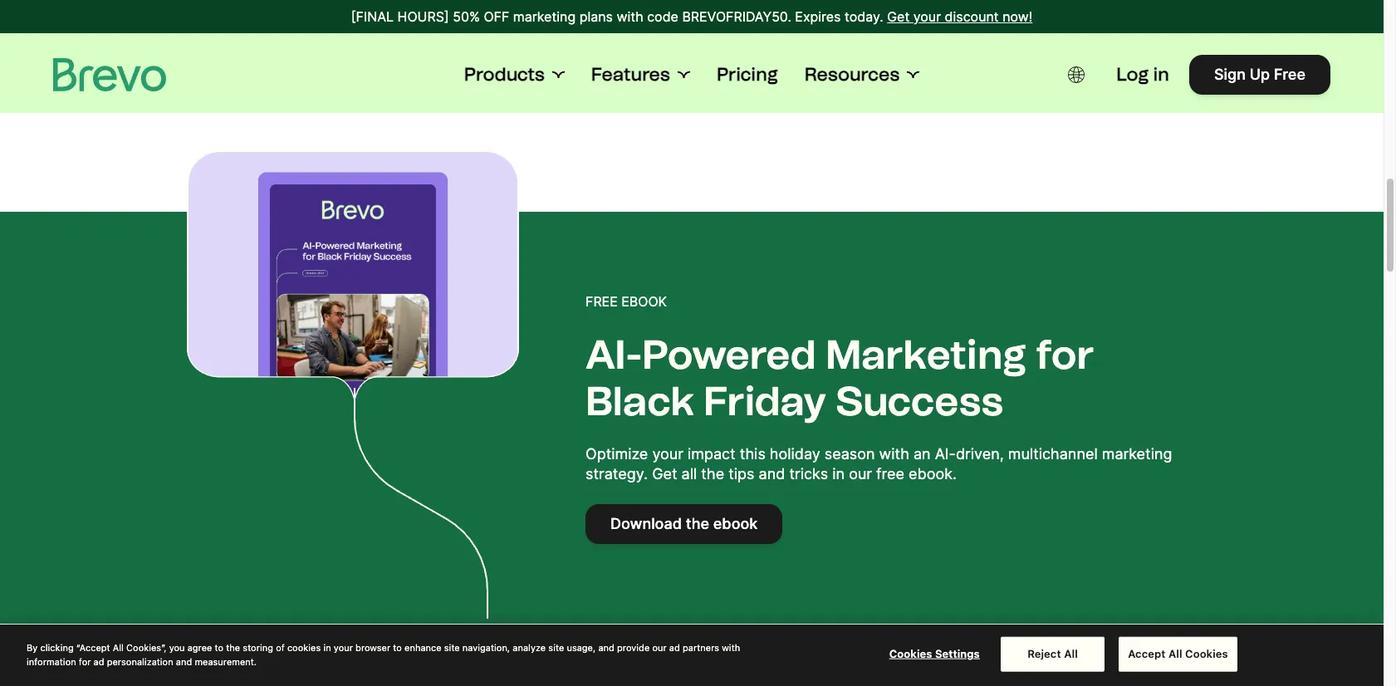 Task type: describe. For each thing, give the bounding box(es) containing it.
holiday
[[770, 445, 821, 462]]

clicking
[[40, 642, 74, 653]]

1 to from the left
[[215, 642, 224, 653]]

1 horizontal spatial ad
[[669, 642, 680, 653]]

button image
[[1069, 66, 1085, 83]]

black
[[586, 377, 694, 425]]

today.
[[845, 8, 884, 25]]

strategy.
[[586, 465, 648, 482]]

your inside by clicking "accept all cookies", you agree to the storing of cookies in your browser to enhance site navigation, analyze site usage, and provide our ad partners with information for ad personalization and measurement.
[[334, 642, 353, 653]]

all for reject all
[[1064, 647, 1078, 660]]

free ebook
[[586, 293, 667, 309]]

tips
[[729, 465, 755, 482]]

ai- inside optimize your impact this holiday season with an ai-driven, multichannel marketing strategy. get all the tips and tricks in our free ebook.
[[935, 445, 956, 462]]

optimize your impact this holiday season with an ai-driven, multichannel marketing strategy. get all the tips and tricks in our free ebook.
[[586, 445, 1173, 482]]

the inside button
[[686, 515, 709, 532]]

partners
[[683, 642, 719, 653]]

log in
[[1117, 63, 1170, 86]]

personalization
[[107, 656, 173, 667]]

plans
[[580, 8, 613, 25]]

browser
[[356, 642, 391, 653]]

driven,
[[956, 445, 1004, 462]]

download
[[611, 515, 682, 532]]

features
[[591, 63, 670, 86]]

in inside optimize your impact this holiday season with an ai-driven, multichannel marketing strategy. get all the tips and tricks in our free ebook.
[[833, 465, 845, 482]]

50%
[[453, 8, 480, 25]]

1 site from the left
[[444, 642, 460, 653]]

with for code
[[617, 8, 644, 25]]

free
[[1274, 66, 1306, 83]]

cookies settings
[[890, 647, 980, 660]]

cta image image
[[187, 150, 519, 399]]

[final hours] 50% off marketing plans with code brevofriday50. expires today. get your discount now!
[[351, 8, 1033, 25]]

an
[[914, 445, 931, 462]]

cookies settings button
[[883, 638, 987, 671]]

download the ebook button
[[586, 504, 783, 544]]

0 horizontal spatial marketing
[[513, 8, 576, 25]]

the inside optimize your impact this holiday season with an ai-driven, multichannel marketing strategy. get all the tips and tricks in our free ebook.
[[701, 465, 725, 482]]

measurement.
[[195, 656, 257, 667]]

powered
[[642, 330, 816, 378]]

ai- inside 'ai-powered marketing for black friday success'
[[586, 330, 642, 378]]

download the ebook
[[611, 515, 758, 532]]

1 horizontal spatial and
[[598, 642, 615, 653]]

free
[[586, 293, 618, 309]]

1 vertical spatial ad
[[94, 656, 104, 667]]

brevofriday50.
[[682, 8, 792, 25]]

sign up free
[[1215, 66, 1306, 83]]

your inside optimize your impact this holiday season with an ai-driven, multichannel marketing strategy. get all the tips and tricks in our free ebook.
[[652, 445, 684, 462]]

usage,
[[567, 642, 596, 653]]

now!
[[1003, 8, 1033, 25]]

by clicking "accept all cookies", you agree to the storing of cookies in your browser to enhance site navigation, analyze site usage, and provide our ad partners with information for ad personalization and measurement.
[[27, 642, 740, 667]]

settings
[[935, 647, 980, 660]]

ebook.
[[909, 465, 957, 482]]

optimize
[[586, 445, 648, 462]]

2 horizontal spatial in
[[1153, 63, 1170, 86]]

you
[[169, 642, 185, 653]]

ai-powered marketing for black friday success
[[586, 330, 1094, 425]]

storing
[[243, 642, 273, 653]]

all for accept all cookies
[[1169, 647, 1183, 660]]



Task type: locate. For each thing, give the bounding box(es) containing it.
cookies inside accept all cookies button
[[1186, 647, 1228, 660]]

0 horizontal spatial with
[[617, 8, 644, 25]]

features link
[[591, 63, 690, 86]]

analyze
[[513, 642, 546, 653]]

friday
[[704, 377, 826, 425]]

get left all
[[652, 465, 677, 482]]

0 vertical spatial our
[[849, 465, 872, 482]]

1 vertical spatial get
[[652, 465, 677, 482]]

0 vertical spatial ai-
[[586, 330, 642, 378]]

ai- right an
[[935, 445, 956, 462]]

to right browser
[[393, 642, 402, 653]]

accept all cookies
[[1128, 647, 1228, 660]]

all right reject
[[1064, 647, 1078, 660]]

0 vertical spatial your
[[914, 8, 941, 25]]

1 vertical spatial our
[[652, 642, 667, 653]]

for inside by clicking "accept all cookies", you agree to the storing of cookies in your browser to enhance site navigation, analyze site usage, and provide our ad partners with information for ad personalization and measurement.
[[79, 656, 91, 667]]

1 horizontal spatial all
[[1064, 647, 1078, 660]]

0 horizontal spatial our
[[652, 642, 667, 653]]

2 horizontal spatial your
[[914, 8, 941, 25]]

0 horizontal spatial for
[[79, 656, 91, 667]]

0 horizontal spatial your
[[334, 642, 353, 653]]

resources link
[[805, 63, 920, 86]]

in
[[1153, 63, 1170, 86], [833, 465, 845, 482], [323, 642, 331, 653]]

2 vertical spatial with
[[722, 642, 740, 653]]

all
[[113, 642, 124, 653], [1064, 647, 1078, 660], [1169, 647, 1183, 660]]

0 horizontal spatial to
[[215, 642, 224, 653]]

cookies
[[890, 647, 932, 660], [1186, 647, 1228, 660]]

0 vertical spatial ad
[[669, 642, 680, 653]]

to
[[215, 642, 224, 653], [393, 642, 402, 653]]

sign up free button
[[1190, 55, 1331, 95]]

2 vertical spatial the
[[226, 642, 240, 653]]

cookies left settings
[[890, 647, 932, 660]]

1 vertical spatial ai-
[[935, 445, 956, 462]]

with right partners
[[722, 642, 740, 653]]

in right cookies
[[323, 642, 331, 653]]

ai- down free
[[586, 330, 642, 378]]

the up measurement.
[[226, 642, 240, 653]]

products link
[[464, 63, 565, 86]]

2 horizontal spatial with
[[879, 445, 910, 462]]

2 vertical spatial and
[[176, 656, 192, 667]]

all
[[682, 465, 697, 482]]

navigation,
[[463, 642, 510, 653]]

and right usage,
[[598, 642, 615, 653]]

0 horizontal spatial all
[[113, 642, 124, 653]]

our inside optimize your impact this holiday season with an ai-driven, multichannel marketing strategy. get all the tips and tricks in our free ebook.
[[849, 465, 872, 482]]

2 site from the left
[[549, 642, 564, 653]]

0 horizontal spatial and
[[176, 656, 192, 667]]

ad left partners
[[669, 642, 680, 653]]

1 vertical spatial for
[[79, 656, 91, 667]]

your left browser
[[334, 642, 353, 653]]

and
[[759, 465, 785, 482], [598, 642, 615, 653], [176, 656, 192, 667]]

1 vertical spatial marketing
[[1102, 445, 1173, 462]]

hours]
[[398, 8, 449, 25]]

for inside 'ai-powered marketing for black friday success'
[[1036, 330, 1094, 378]]

1 horizontal spatial our
[[849, 465, 872, 482]]

the left ebook
[[686, 515, 709, 532]]

2 vertical spatial in
[[323, 642, 331, 653]]

marketing inside optimize your impact this holiday season with an ai-driven, multichannel marketing strategy. get all the tips and tricks in our free ebook.
[[1102, 445, 1173, 462]]

0 vertical spatial the
[[701, 465, 725, 482]]

1 horizontal spatial in
[[833, 465, 845, 482]]

marketing
[[826, 330, 1027, 378]]

0 vertical spatial get
[[887, 8, 910, 25]]

multichannel
[[1008, 445, 1098, 462]]

agree
[[187, 642, 212, 653]]

log in link
[[1117, 63, 1170, 86]]

this
[[740, 445, 766, 462]]

for
[[1036, 330, 1094, 378], [79, 656, 91, 667]]

1 horizontal spatial get
[[887, 8, 910, 25]]

of
[[276, 642, 285, 653]]

1 horizontal spatial site
[[549, 642, 564, 653]]

ad
[[669, 642, 680, 653], [94, 656, 104, 667]]

marketing
[[513, 8, 576, 25], [1102, 445, 1173, 462]]

0 horizontal spatial ai-
[[586, 330, 642, 378]]

with for an
[[879, 445, 910, 462]]

all right accept
[[1169, 647, 1183, 660]]

in down season
[[833, 465, 845, 482]]

ad down "accept
[[94, 656, 104, 667]]

with left code
[[617, 8, 644, 25]]

0 vertical spatial marketing
[[513, 8, 576, 25]]

site
[[444, 642, 460, 653], [549, 642, 564, 653]]

site right enhance
[[444, 642, 460, 653]]

provide
[[617, 642, 650, 653]]

1 vertical spatial the
[[686, 515, 709, 532]]

get inside optimize your impact this holiday season with an ai-driven, multichannel marketing strategy. get all the tips and tricks in our free ebook.
[[652, 465, 677, 482]]

get
[[887, 8, 910, 25], [652, 465, 677, 482]]

our down season
[[849, 465, 872, 482]]

0 vertical spatial and
[[759, 465, 785, 482]]

our right provide
[[652, 642, 667, 653]]

2 to from the left
[[393, 642, 402, 653]]

ebook
[[622, 293, 667, 309]]

get right today.
[[887, 8, 910, 25]]

code
[[647, 8, 679, 25]]

0 vertical spatial with
[[617, 8, 644, 25]]

your
[[914, 8, 941, 25], [652, 445, 684, 462], [334, 642, 353, 653]]

discount
[[945, 8, 999, 25]]

get your discount now! link
[[887, 7, 1033, 27]]

1 horizontal spatial to
[[393, 642, 402, 653]]

accept all cookies button
[[1119, 637, 1238, 671]]

with
[[617, 8, 644, 25], [879, 445, 910, 462], [722, 642, 740, 653]]

off
[[484, 8, 510, 25]]

1 horizontal spatial for
[[1036, 330, 1094, 378]]

free
[[876, 465, 905, 482]]

0 vertical spatial in
[[1153, 63, 1170, 86]]

0 horizontal spatial in
[[323, 642, 331, 653]]

products
[[464, 63, 545, 86]]

season
[[825, 445, 875, 462]]

1 vertical spatial and
[[598, 642, 615, 653]]

the down impact at the bottom
[[701, 465, 725, 482]]

the inside by clicking "accept all cookies", you agree to the storing of cookies in your browser to enhance site navigation, analyze site usage, and provide our ad partners with information for ad personalization and measurement.
[[226, 642, 240, 653]]

resources
[[805, 63, 900, 86]]

reject
[[1028, 647, 1061, 660]]

pricing
[[717, 63, 778, 86]]

reject all button
[[1001, 637, 1105, 671]]

1 vertical spatial in
[[833, 465, 845, 482]]

by
[[27, 642, 38, 653]]

and down you
[[176, 656, 192, 667]]

0 horizontal spatial ad
[[94, 656, 104, 667]]

1 horizontal spatial with
[[722, 642, 740, 653]]

to up measurement.
[[215, 642, 224, 653]]

in inside by clicking "accept all cookies", you agree to the storing of cookies in your browser to enhance site navigation, analyze site usage, and provide our ad partners with information for ad personalization and measurement.
[[323, 642, 331, 653]]

1 vertical spatial with
[[879, 445, 910, 462]]

reject all
[[1028, 647, 1078, 660]]

site left usage,
[[549, 642, 564, 653]]

success
[[836, 377, 1004, 425]]

cookies right accept
[[1186, 647, 1228, 660]]

1 horizontal spatial marketing
[[1102, 445, 1173, 462]]

ai-
[[586, 330, 642, 378], [935, 445, 956, 462]]

2 vertical spatial your
[[334, 642, 353, 653]]

with inside optimize your impact this holiday season with an ai-driven, multichannel marketing strategy. get all the tips and tricks in our free ebook.
[[879, 445, 910, 462]]

1 horizontal spatial ai-
[[935, 445, 956, 462]]

information
[[27, 656, 76, 667]]

our inside by clicking "accept all cookies", you agree to the storing of cookies in your browser to enhance site navigation, analyze site usage, and provide our ad partners with information for ad personalization and measurement.
[[652, 642, 667, 653]]

impact
[[688, 445, 736, 462]]

our
[[849, 465, 872, 482], [652, 642, 667, 653]]

[final
[[351, 8, 394, 25]]

expires
[[795, 8, 841, 25]]

and inside optimize your impact this holiday season with an ai-driven, multichannel marketing strategy. get all the tips and tricks in our free ebook.
[[759, 465, 785, 482]]

accept
[[1128, 647, 1166, 660]]

all right "accept
[[113, 642, 124, 653]]

up
[[1250, 66, 1270, 83]]

enhance
[[405, 642, 442, 653]]

with up "free"
[[879, 445, 910, 462]]

1 vertical spatial your
[[652, 445, 684, 462]]

your up all
[[652, 445, 684, 462]]

the
[[701, 465, 725, 482], [686, 515, 709, 532], [226, 642, 240, 653]]

and down this
[[759, 465, 785, 482]]

cookies inside cookies settings button
[[890, 647, 932, 660]]

brevo image
[[53, 58, 166, 91]]

"accept
[[76, 642, 110, 653]]

1 horizontal spatial your
[[652, 445, 684, 462]]

log
[[1117, 63, 1149, 86]]

in right log on the right
[[1153, 63, 1170, 86]]

0 horizontal spatial get
[[652, 465, 677, 482]]

sign
[[1215, 66, 1246, 83]]

1 cookies from the left
[[890, 647, 932, 660]]

your left discount
[[914, 8, 941, 25]]

0 horizontal spatial cookies
[[890, 647, 932, 660]]

tricks
[[790, 465, 828, 482]]

all inside by clicking "accept all cookies", you agree to the storing of cookies in your browser to enhance site navigation, analyze site usage, and provide our ad partners with information for ad personalization and measurement.
[[113, 642, 124, 653]]

cookies
[[287, 642, 321, 653]]

1 horizontal spatial cookies
[[1186, 647, 1228, 660]]

2 cookies from the left
[[1186, 647, 1228, 660]]

0 horizontal spatial site
[[444, 642, 460, 653]]

ebook
[[713, 515, 758, 532]]

cookies",
[[126, 642, 167, 653]]

2 horizontal spatial all
[[1169, 647, 1183, 660]]

pricing link
[[717, 63, 778, 86]]

0 vertical spatial for
[[1036, 330, 1094, 378]]

2 horizontal spatial and
[[759, 465, 785, 482]]

with inside by clicking "accept all cookies", you agree to the storing of cookies in your browser to enhance site navigation, analyze site usage, and provide our ad partners with information for ad personalization and measurement.
[[722, 642, 740, 653]]



Task type: vqa. For each thing, say whether or not it's contained in the screenshot.
this
yes



